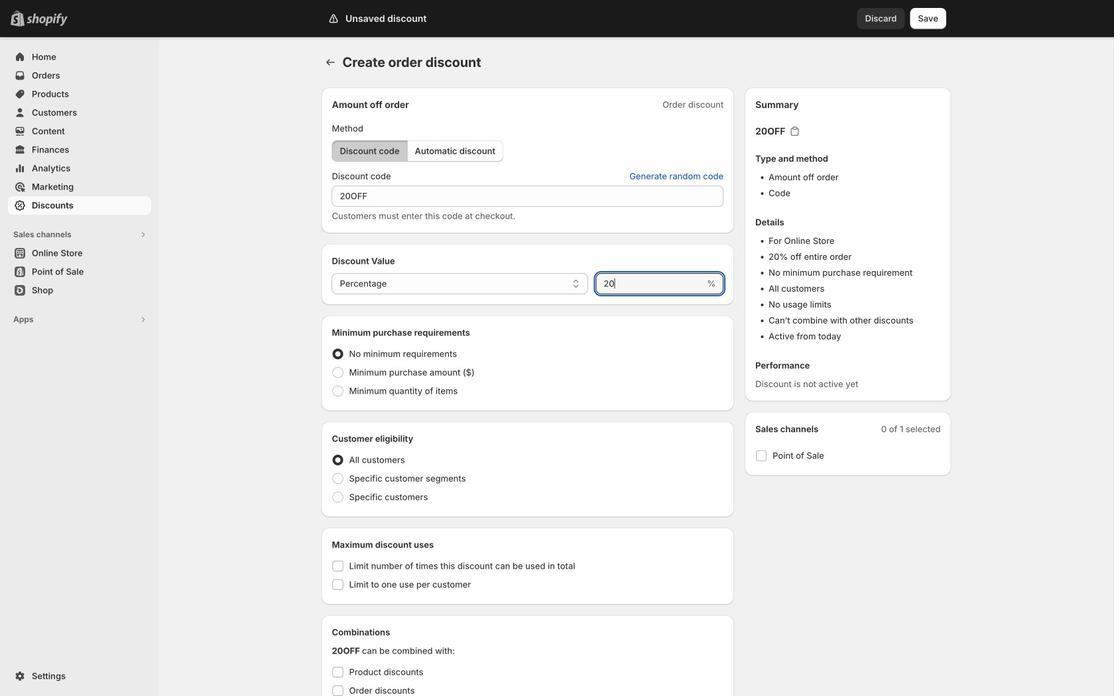 Task type: locate. For each thing, give the bounding box(es) containing it.
None text field
[[332, 186, 724, 207], [596, 273, 705, 295], [332, 186, 724, 207], [596, 273, 705, 295]]



Task type: describe. For each thing, give the bounding box(es) containing it.
shopify image
[[27, 13, 68, 26]]



Task type: vqa. For each thing, say whether or not it's contained in the screenshot.
shopify image at the left
yes



